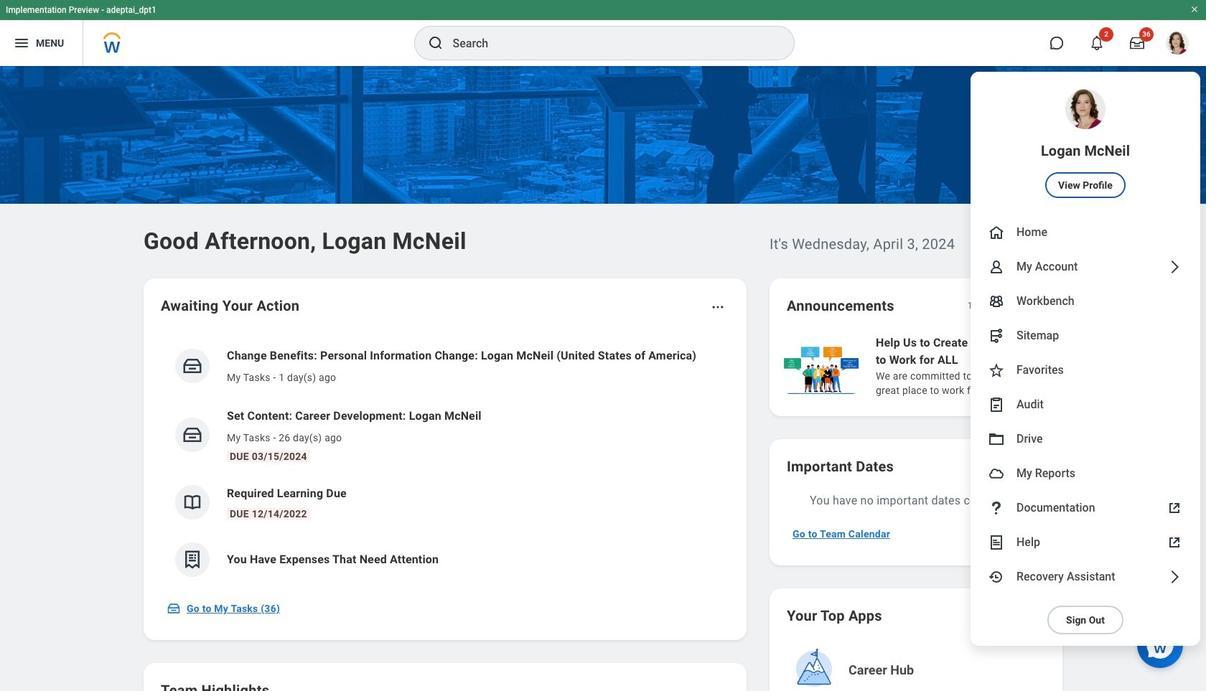 Task type: locate. For each thing, give the bounding box(es) containing it.
menu item
[[971, 72, 1201, 215], [971, 215, 1201, 250], [971, 250, 1201, 284], [971, 284, 1201, 319], [971, 319, 1201, 353], [971, 353, 1201, 388], [971, 388, 1201, 422], [971, 422, 1201, 457], [971, 457, 1201, 491], [971, 491, 1201, 526], [971, 526, 1201, 560], [971, 560, 1201, 595]]

avatar image
[[988, 465, 1006, 483]]

0 horizontal spatial inbox image
[[167, 602, 181, 616]]

8 menu item from the top
[[971, 422, 1201, 457]]

document image
[[988, 534, 1006, 552]]

5 menu item from the top
[[971, 319, 1201, 353]]

1 horizontal spatial inbox image
[[182, 424, 203, 446]]

home image
[[988, 224, 1006, 241]]

chevron right image
[[1166, 259, 1184, 276]]

main content
[[0, 66, 1207, 692]]

folder open image
[[988, 431, 1006, 448]]

list
[[781, 333, 1207, 399], [161, 336, 730, 589]]

ext link image
[[1166, 500, 1184, 517]]

banner
[[0, 0, 1207, 646]]

status
[[968, 300, 991, 312]]

chevron right image
[[1166, 569, 1184, 586]]

inbox image
[[182, 424, 203, 446], [167, 602, 181, 616]]

close environment banner image
[[1191, 5, 1199, 14]]

ext link image
[[1166, 534, 1184, 552]]

2 menu item from the top
[[971, 215, 1201, 250]]

user image
[[988, 259, 1006, 276]]

logan mcneil image
[[1166, 32, 1189, 55]]

menu
[[971, 72, 1201, 646]]

star image
[[988, 362, 1006, 379]]

0 vertical spatial inbox image
[[182, 424, 203, 446]]

7 menu item from the top
[[971, 388, 1201, 422]]



Task type: vqa. For each thing, say whether or not it's contained in the screenshot.
Chevron Down Small 'image'
no



Task type: describe. For each thing, give the bounding box(es) containing it.
notifications large image
[[1090, 36, 1105, 50]]

1 vertical spatial inbox image
[[167, 602, 181, 616]]

4 menu item from the top
[[971, 284, 1201, 319]]

1 horizontal spatial list
[[781, 333, 1207, 399]]

12 menu item from the top
[[971, 560, 1201, 595]]

chevron left small image
[[1001, 299, 1016, 313]]

justify image
[[13, 34, 30, 52]]

search image
[[427, 34, 444, 52]]

6 menu item from the top
[[971, 353, 1201, 388]]

endpoints image
[[988, 328, 1006, 345]]

10 menu item from the top
[[971, 491, 1201, 526]]

11 menu item from the top
[[971, 526, 1201, 560]]

chevron right small image
[[1027, 299, 1041, 313]]

1 menu item from the top
[[971, 72, 1201, 215]]

contact card matrix manager image
[[988, 293, 1006, 310]]

time image
[[988, 569, 1006, 586]]

Search Workday  search field
[[453, 27, 765, 59]]

book open image
[[182, 492, 203, 514]]

question image
[[988, 500, 1006, 517]]

paste image
[[988, 396, 1006, 414]]

3 menu item from the top
[[971, 250, 1201, 284]]

inbox image
[[182, 356, 203, 377]]

0 horizontal spatial list
[[161, 336, 730, 589]]

inbox large image
[[1131, 36, 1145, 50]]

dashboard expenses image
[[182, 549, 203, 571]]

9 menu item from the top
[[971, 457, 1201, 491]]



